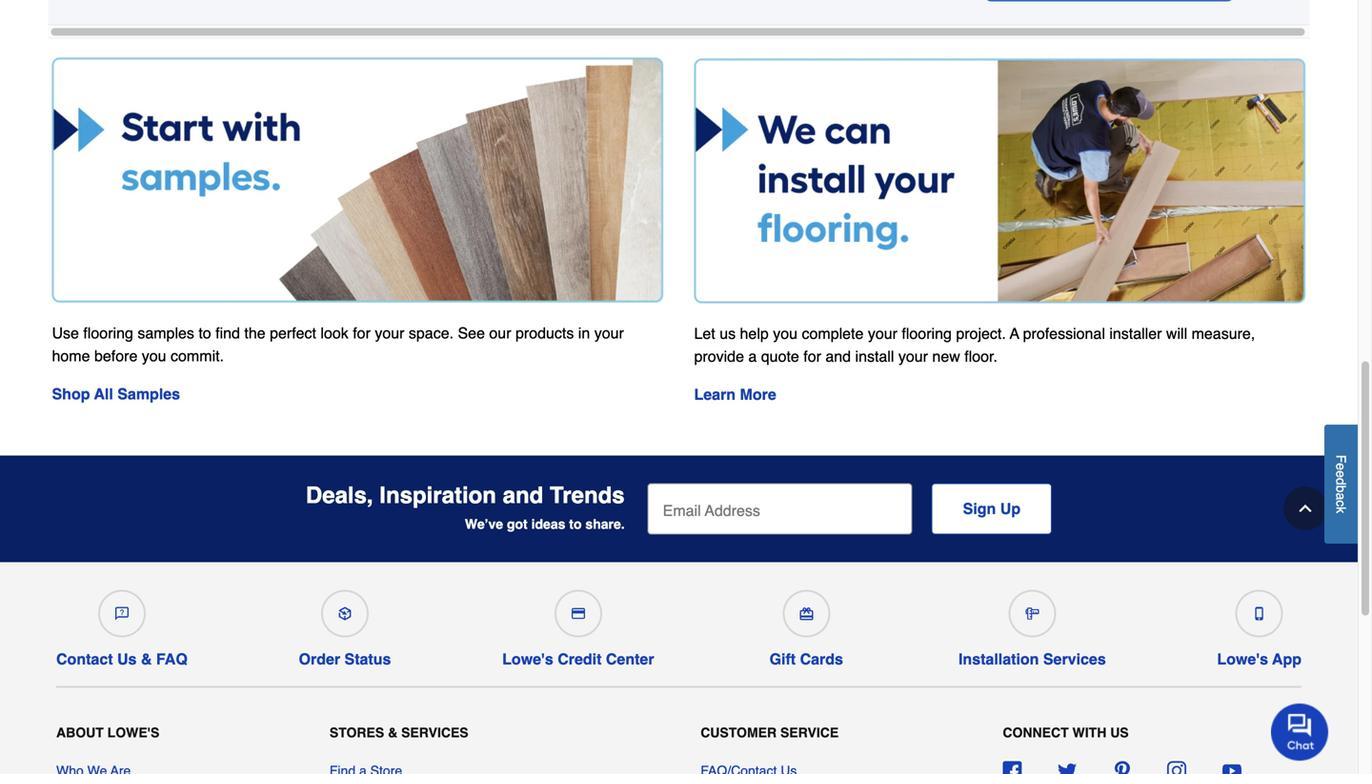 Task type: describe. For each thing, give the bounding box(es) containing it.
f e e d b a c k
[[1334, 455, 1349, 514]]

let
[[694, 325, 716, 343]]

us
[[720, 325, 736, 343]]

installation
[[959, 651, 1039, 668]]

gift card image
[[800, 607, 813, 621]]

instagram image
[[1168, 762, 1187, 775]]

about
[[56, 726, 104, 741]]

credit
[[558, 651, 602, 668]]

credit card image
[[572, 607, 585, 621]]

your right in
[[594, 325, 624, 342]]

contact us & faq
[[56, 651, 188, 668]]

share.
[[586, 517, 625, 532]]

home
[[52, 347, 90, 365]]

app
[[1273, 651, 1302, 668]]

pinterest image
[[1113, 762, 1132, 775]]

help
[[740, 325, 769, 343]]

b
[[1334, 486, 1349, 493]]

samples
[[138, 325, 194, 342]]

you inside use flooring samples to find the perfect look for your space. see our products in your home before you commit.
[[142, 347, 166, 365]]

before
[[94, 347, 138, 365]]

1 vertical spatial services
[[401, 726, 469, 741]]

installation services link
[[959, 583, 1106, 669]]

lowe's credit center link
[[502, 583, 654, 669]]

1 e from the top
[[1334, 463, 1349, 471]]

with
[[1073, 726, 1107, 741]]

sign
[[963, 500, 996, 518]]

professional
[[1023, 325, 1106, 343]]

a inside let us help you complete your flooring project. a professional installer will measure, provide a quote for and install your new floor.
[[749, 348, 757, 366]]

you inside let us help you complete your flooring project. a professional installer will measure, provide a quote for and install your new floor.
[[773, 325, 798, 343]]

space.
[[409, 325, 454, 342]]

learn more
[[694, 386, 777, 404]]

new
[[933, 348, 961, 366]]

and inside deals, inspiration and trends we've got ideas to share.
[[503, 483, 544, 509]]

order status
[[299, 651, 391, 668]]

shop
[[52, 386, 90, 403]]

& inside contact us & faq link
[[141, 651, 152, 668]]

provide
[[694, 348, 744, 366]]

f e e d b a c k button
[[1325, 425, 1358, 544]]

lowe's for lowe's credit center
[[502, 651, 554, 668]]

for inside let us help you complete your flooring project. a professional installer will measure, provide a quote for and install your new floor.
[[804, 348, 822, 366]]

pickup image
[[338, 607, 352, 621]]

project.
[[956, 325, 1006, 343]]

cards
[[800, 651, 843, 668]]

scroll to top element
[[1284, 487, 1328, 531]]

all
[[94, 386, 113, 403]]

to inside deals, inspiration and trends we've got ideas to share.
[[569, 517, 582, 532]]

gift cards
[[770, 651, 843, 668]]

let us help you complete your flooring project. a professional installer will measure, provide a quote for and install your new floor.
[[694, 325, 1256, 366]]

learn more link
[[694, 386, 777, 404]]

installer
[[1110, 325, 1162, 343]]

flooring inside let us help you complete your flooring project. a professional installer will measure, provide a quote for and install your new floor.
[[902, 325, 952, 343]]

order
[[299, 651, 340, 668]]

lowe's credit center
[[502, 651, 654, 668]]

chat invite button image
[[1272, 704, 1330, 762]]

dimensions image
[[1026, 607, 1039, 621]]

chevron up image
[[1296, 499, 1315, 519]]

commit.
[[171, 347, 224, 365]]

find
[[216, 325, 240, 342]]

sign up button
[[932, 484, 1052, 535]]

1 horizontal spatial &
[[388, 726, 398, 741]]

center
[[606, 651, 654, 668]]

the
[[244, 325, 266, 342]]

your left new
[[899, 348, 928, 366]]



Task type: locate. For each thing, give the bounding box(es) containing it.
0 horizontal spatial you
[[142, 347, 166, 365]]

floor.
[[965, 348, 998, 366]]

1 horizontal spatial to
[[569, 517, 582, 532]]

flooring
[[83, 325, 133, 342], [902, 325, 952, 343]]

lowe's for lowe's app
[[1218, 651, 1269, 668]]

e up d
[[1334, 463, 1349, 471]]

and up got
[[503, 483, 544, 509]]

and
[[826, 348, 851, 366], [503, 483, 544, 509]]

gift
[[770, 651, 796, 668]]

you up quote at the top right
[[773, 325, 798, 343]]

c
[[1334, 500, 1349, 507]]

complete
[[802, 325, 864, 343]]

1 vertical spatial and
[[503, 483, 544, 509]]

1 vertical spatial a
[[1334, 493, 1349, 501]]

1 vertical spatial &
[[388, 726, 398, 741]]

your left the space.
[[375, 325, 405, 342]]

customer service
[[701, 726, 839, 741]]

0 horizontal spatial flooring
[[83, 325, 133, 342]]

us
[[1111, 726, 1129, 741]]

lowe's left credit
[[502, 651, 554, 668]]

your
[[375, 325, 405, 342], [594, 325, 624, 342], [868, 325, 898, 343], [899, 348, 928, 366]]

use flooring samples to find the perfect look for your space. see our products in your home before you commit.
[[52, 325, 624, 365]]

connect with us
[[1003, 726, 1129, 741]]

products
[[516, 325, 574, 342]]

we've
[[465, 517, 503, 532]]

use
[[52, 325, 79, 342]]

f
[[1334, 455, 1349, 463]]

your up install
[[868, 325, 898, 343]]

shop all samples link
[[52, 386, 180, 403]]

service
[[781, 726, 839, 741]]

will
[[1167, 325, 1188, 343]]

0 horizontal spatial to
[[199, 325, 211, 342]]

0 vertical spatial you
[[773, 325, 798, 343]]

us
[[117, 651, 137, 668]]

0 vertical spatial for
[[353, 325, 371, 342]]

0 horizontal spatial services
[[401, 726, 469, 741]]

0 horizontal spatial lowe's
[[107, 726, 159, 741]]

in
[[578, 325, 590, 342]]

a
[[1010, 325, 1020, 343]]

0 vertical spatial services
[[1044, 651, 1106, 668]]

a inside button
[[1334, 493, 1349, 501]]

about lowe's
[[56, 726, 159, 741]]

contact
[[56, 651, 113, 668]]

to right ideas
[[569, 517, 582, 532]]

deals,
[[306, 483, 373, 509]]

1 horizontal spatial you
[[773, 325, 798, 343]]

quote
[[761, 348, 800, 366]]

1 horizontal spatial and
[[826, 348, 851, 366]]

and down the complete
[[826, 348, 851, 366]]

learn
[[694, 386, 736, 404]]

customer care image
[[115, 607, 129, 621]]

order status link
[[299, 583, 391, 669]]

e up "b"
[[1334, 471, 1349, 478]]

up
[[1001, 500, 1021, 518]]

services
[[1044, 651, 1106, 668], [401, 726, 469, 741]]

k
[[1334, 507, 1349, 514]]

2 horizontal spatial lowe's
[[1218, 651, 1269, 668]]

samples
[[117, 386, 180, 403]]

mobile image
[[1253, 607, 1266, 621]]

connect
[[1003, 726, 1069, 741]]

1 horizontal spatial for
[[804, 348, 822, 366]]

for inside use flooring samples to find the perfect look for your space. see our products in your home before you commit.
[[353, 325, 371, 342]]

we can install your flooring. image
[[694, 58, 1306, 304]]

installation services
[[959, 651, 1106, 668]]

0 vertical spatial &
[[141, 651, 152, 668]]

install
[[855, 348, 894, 366]]

1 horizontal spatial lowe's
[[502, 651, 554, 668]]

sign up form
[[648, 484, 1052, 535]]

e
[[1334, 463, 1349, 471], [1334, 471, 1349, 478]]

1 horizontal spatial a
[[1334, 493, 1349, 501]]

2 e from the top
[[1334, 471, 1349, 478]]

more
[[740, 386, 777, 404]]

measure,
[[1192, 325, 1256, 343]]

lowe's app
[[1218, 651, 1302, 668]]

gift cards link
[[766, 583, 848, 669]]

perfect
[[270, 325, 316, 342]]

1 vertical spatial to
[[569, 517, 582, 532]]

and inside let us help you complete your flooring project. a professional installer will measure, provide a quote for and install your new floor.
[[826, 348, 851, 366]]

faq
[[156, 651, 188, 668]]

inspiration
[[380, 483, 497, 509]]

d
[[1334, 478, 1349, 486]]

1 vertical spatial you
[[142, 347, 166, 365]]

twitter image
[[1058, 762, 1077, 775]]

to left find
[[199, 325, 211, 342]]

1 horizontal spatial flooring
[[902, 325, 952, 343]]

0 vertical spatial and
[[826, 348, 851, 366]]

a
[[749, 348, 757, 366], [1334, 493, 1349, 501]]

customer
[[701, 726, 777, 741]]

to
[[199, 325, 211, 342], [569, 517, 582, 532]]

shop all samples
[[52, 386, 180, 403]]

0 horizontal spatial &
[[141, 651, 152, 668]]

for down the complete
[[804, 348, 822, 366]]

you
[[773, 325, 798, 343], [142, 347, 166, 365]]

0 vertical spatial to
[[199, 325, 211, 342]]

lowe's right the about
[[107, 726, 159, 741]]

&
[[141, 651, 152, 668], [388, 726, 398, 741]]

& right stores
[[388, 726, 398, 741]]

services right stores
[[401, 726, 469, 741]]

0 horizontal spatial a
[[749, 348, 757, 366]]

youtube image
[[1223, 762, 1242, 775]]

flooring up before
[[83, 325, 133, 342]]

for right look
[[353, 325, 371, 342]]

sign up
[[963, 500, 1021, 518]]

see
[[458, 325, 485, 342]]

lowe's
[[502, 651, 554, 668], [1218, 651, 1269, 668], [107, 726, 159, 741]]

start with samples. image
[[52, 58, 664, 303]]

1 vertical spatial for
[[804, 348, 822, 366]]

look
[[321, 325, 349, 342]]

lowe's app link
[[1218, 583, 1302, 669]]

0 horizontal spatial and
[[503, 483, 544, 509]]

contact us & faq link
[[56, 583, 188, 669]]

a up k
[[1334, 493, 1349, 501]]

ideas
[[531, 517, 566, 532]]

1 horizontal spatial services
[[1044, 651, 1106, 668]]

stores
[[330, 726, 384, 741]]

lowe's left the app
[[1218, 651, 1269, 668]]

0 horizontal spatial for
[[353, 325, 371, 342]]

flooring up new
[[902, 325, 952, 343]]

trends
[[550, 483, 625, 509]]

0 vertical spatial a
[[749, 348, 757, 366]]

services up 'connect with us'
[[1044, 651, 1106, 668]]

for
[[353, 325, 371, 342], [804, 348, 822, 366]]

you down samples
[[142, 347, 166, 365]]

status
[[345, 651, 391, 668]]

a down help
[[749, 348, 757, 366]]

our
[[489, 325, 511, 342]]

to inside use flooring samples to find the perfect look for your space. see our products in your home before you commit.
[[199, 325, 211, 342]]

deals, inspiration and trends we've got ideas to share.
[[306, 483, 625, 532]]

facebook image
[[1003, 762, 1022, 775]]

flooring inside use flooring samples to find the perfect look for your space. see our products in your home before you commit.
[[83, 325, 133, 342]]

got
[[507, 517, 528, 532]]

stores & services
[[330, 726, 469, 741]]

& right us
[[141, 651, 152, 668]]

Email Address email field
[[648, 484, 913, 535]]



Task type: vqa. For each thing, say whether or not it's contained in the screenshot.
DEALS
no



